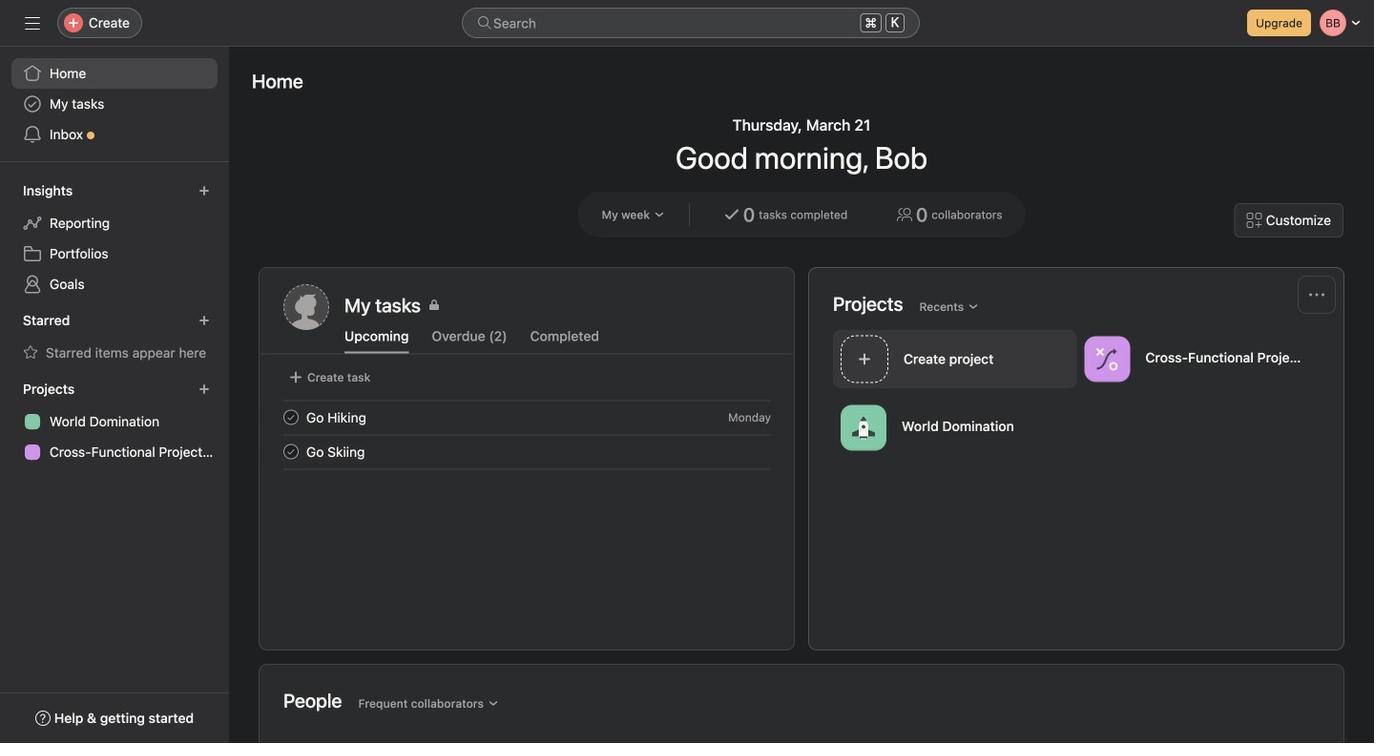 Task type: vqa. For each thing, say whether or not it's contained in the screenshot.
leftmost task
no



Task type: locate. For each thing, give the bounding box(es) containing it.
list item
[[833, 330, 1077, 388], [261, 400, 794, 435], [261, 435, 794, 469]]

mark complete image for 1st mark complete checkbox
[[280, 406, 303, 429]]

1 mark complete checkbox from the top
[[280, 406, 303, 429]]

1 vertical spatial mark complete image
[[280, 440, 303, 463]]

mark complete image
[[280, 406, 303, 429], [280, 440, 303, 463]]

1 vertical spatial mark complete checkbox
[[280, 440, 303, 463]]

0 vertical spatial mark complete checkbox
[[280, 406, 303, 429]]

Mark complete checkbox
[[280, 406, 303, 429], [280, 440, 303, 463]]

None field
[[462, 8, 920, 38]]

0 vertical spatial mark complete image
[[280, 406, 303, 429]]

1 mark complete image from the top
[[280, 406, 303, 429]]

rocket image
[[852, 417, 875, 440]]

new project or portfolio image
[[199, 384, 210, 395]]

2 mark complete image from the top
[[280, 440, 303, 463]]

2 mark complete checkbox from the top
[[280, 440, 303, 463]]



Task type: describe. For each thing, give the bounding box(es) containing it.
projects element
[[0, 372, 229, 471]]

add items to starred image
[[199, 315, 210, 326]]

mark complete image for 1st mark complete checkbox from the bottom of the page
[[280, 440, 303, 463]]

Search tasks, projects, and more text field
[[462, 8, 920, 38]]

add profile photo image
[[283, 284, 329, 330]]

global element
[[0, 47, 229, 161]]

line_and_symbols image
[[1096, 348, 1119, 371]]

new insights image
[[199, 185, 210, 197]]

actions image
[[1309, 287, 1325, 303]]

hide sidebar image
[[25, 15, 40, 31]]

starred element
[[0, 304, 229, 372]]

insights element
[[0, 174, 229, 304]]



